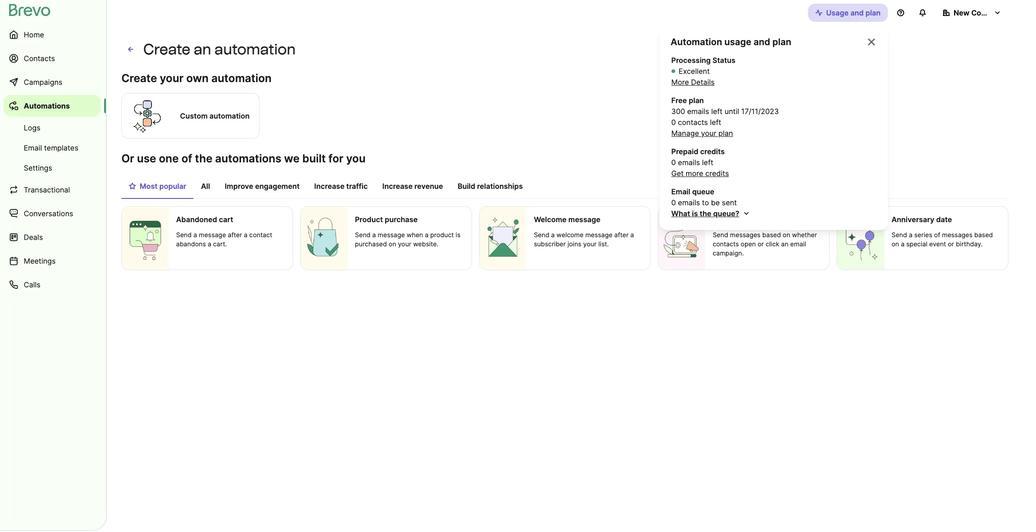 Task type: vqa. For each thing, say whether or not it's contained in the screenshot.


Task type: locate. For each thing, give the bounding box(es) containing it.
is right product
[[456, 231, 461, 239]]

tab list
[[122, 177, 1009, 199]]

2 after from the left
[[615, 231, 629, 239]]

event
[[930, 240, 947, 248]]

of inside send a series of messages based on a special event or birthday.
[[935, 231, 941, 239]]

0 horizontal spatial after
[[228, 231, 242, 239]]

your inside the send a welcome message after a subscriber joins your list.
[[584, 240, 597, 248]]

1 horizontal spatial after
[[615, 231, 629, 239]]

emails inside free plan 300 emails left until 17/11/2023 0 contacts left manage your plan
[[688, 107, 710, 116]]

0
[[672, 118, 676, 127], [672, 158, 676, 167], [672, 198, 676, 207]]

new company
[[954, 8, 1006, 17]]

your left list.
[[584, 240, 597, 248]]

5 send from the left
[[892, 231, 908, 239]]

0 vertical spatial of
[[182, 152, 192, 165]]

2 based from the left
[[975, 231, 994, 239]]

2 vertical spatial 0
[[672, 198, 676, 207]]

contacts
[[24, 54, 55, 63]]

send for anniversary
[[892, 231, 908, 239]]

is right what
[[692, 209, 698, 218]]

0 vertical spatial automation
[[215, 41, 296, 58]]

message up "cart."
[[199, 231, 226, 239]]

improve engagement
[[225, 182, 300, 191]]

1 horizontal spatial contacts
[[713, 240, 739, 248]]

send for welcome
[[534, 231, 550, 239]]

1 horizontal spatial or
[[948, 240, 955, 248]]

the down to
[[700, 209, 712, 218]]

your
[[160, 72, 184, 85], [702, 129, 717, 138], [398, 240, 412, 248], [584, 240, 597, 248]]

1 vertical spatial create
[[122, 72, 157, 85]]

messages up birthday.
[[943, 231, 973, 239]]

1 horizontal spatial the
[[700, 209, 712, 218]]

welcome
[[534, 215, 567, 224]]

automation
[[215, 41, 296, 58], [211, 72, 272, 85], [210, 111, 250, 121]]

free
[[672, 96, 687, 105]]

1 horizontal spatial an
[[782, 240, 789, 248]]

create for create your own automation
[[122, 72, 157, 85]]

on left special
[[892, 240, 900, 248]]

send up abandons
[[176, 231, 192, 239]]

the
[[195, 152, 213, 165], [700, 209, 712, 218]]

send inside send a message when a product is purchased on your website.
[[355, 231, 371, 239]]

or use one of the automations we built for you
[[122, 152, 366, 165]]

increase
[[314, 182, 345, 191], [383, 182, 413, 191]]

1 vertical spatial email
[[672, 187, 691, 196]]

excellent
[[679, 67, 710, 76]]

send up purchased
[[355, 231, 371, 239]]

contacts
[[678, 118, 708, 127], [713, 240, 739, 248]]

send inside send a message after a contact abandons a cart.
[[176, 231, 192, 239]]

status
[[713, 56, 736, 65]]

0 vertical spatial email
[[24, 143, 42, 153]]

1 horizontal spatial based
[[975, 231, 994, 239]]

revenue
[[415, 182, 443, 191]]

send down marketing
[[713, 231, 729, 239]]

improve
[[225, 182, 253, 191]]

or inside send a series of messages based on a special event or birthday.
[[948, 240, 955, 248]]

left up get more credits link
[[702, 158, 714, 167]]

or inside "send messages based on whether contacts open or click an email campaign."
[[758, 240, 764, 248]]

0 vertical spatial 0
[[672, 118, 676, 127]]

1 horizontal spatial of
[[935, 231, 941, 239]]

1 vertical spatial contacts
[[713, 240, 739, 248]]

marketing activity
[[713, 215, 777, 224]]

1 send from the left
[[176, 231, 192, 239]]

messages
[[730, 231, 761, 239], [943, 231, 973, 239]]

use
[[137, 152, 156, 165]]

send
[[176, 231, 192, 239], [355, 231, 371, 239], [534, 231, 550, 239], [713, 231, 729, 239], [892, 231, 908, 239]]

increase left the revenue
[[383, 182, 413, 191]]

0 vertical spatial and
[[851, 8, 864, 17]]

left inside prepaid credits 0 emails left get more credits
[[702, 158, 714, 167]]

processing
[[672, 56, 711, 65]]

home
[[24, 30, 44, 39]]

0 vertical spatial contacts
[[678, 118, 708, 127]]

1 horizontal spatial increase
[[383, 182, 413, 191]]

an right click at the top right of page
[[782, 240, 789, 248]]

0 horizontal spatial based
[[763, 231, 781, 239]]

1 increase from the left
[[314, 182, 345, 191]]

increase revenue link
[[375, 177, 451, 198]]

to
[[702, 198, 709, 207]]

0 horizontal spatial messages
[[730, 231, 761, 239]]

usage and plan
[[827, 8, 881, 17]]

all
[[201, 182, 210, 191]]

build relationships link
[[451, 177, 530, 198]]

an inside "send messages based on whether contacts open or click an email campaign."
[[782, 240, 789, 248]]

2 vertical spatial left
[[702, 158, 714, 167]]

of for messages
[[935, 231, 941, 239]]

the up all
[[195, 152, 213, 165]]

until
[[725, 107, 740, 116]]

an
[[194, 41, 211, 58], [782, 240, 789, 248]]

email inside email templates link
[[24, 143, 42, 153]]

new company button
[[936, 4, 1009, 22]]

calls link
[[4, 274, 100, 296]]

transactional link
[[4, 179, 100, 201]]

sent
[[722, 198, 737, 207]]

joins
[[568, 240, 582, 248]]

birthday.
[[956, 240, 983, 248]]

based inside "send messages based on whether contacts open or click an email campaign."
[[763, 231, 781, 239]]

calls
[[24, 280, 40, 290]]

contacts inside "send messages based on whether contacts open or click an email campaign."
[[713, 240, 739, 248]]

1 0 from the top
[[672, 118, 676, 127]]

on inside send a message when a product is purchased on your website.
[[389, 240, 396, 248]]

after inside send a message after a contact abandons a cart.
[[228, 231, 242, 239]]

traffic
[[347, 182, 368, 191]]

4 send from the left
[[713, 231, 729, 239]]

anniversary
[[892, 215, 935, 224]]

automation
[[671, 37, 723, 48]]

1 horizontal spatial and
[[851, 8, 864, 17]]

more details
[[672, 78, 715, 87]]

3 send from the left
[[534, 231, 550, 239]]

anniversary date
[[892, 215, 953, 224]]

2 send from the left
[[355, 231, 371, 239]]

on inside send a series of messages based on a special event or birthday.
[[892, 240, 900, 248]]

or
[[758, 240, 764, 248], [948, 240, 955, 248]]

credits right more
[[706, 169, 729, 178]]

send for marketing
[[713, 231, 729, 239]]

messages up open
[[730, 231, 761, 239]]

0 vertical spatial left
[[712, 107, 723, 116]]

message inside send a message when a product is purchased on your website.
[[378, 231, 405, 239]]

list.
[[599, 240, 609, 248]]

1 based from the left
[[763, 231, 781, 239]]

0 horizontal spatial or
[[758, 240, 764, 248]]

logs
[[24, 123, 41, 132]]

based inside send a series of messages based on a special event or birthday.
[[975, 231, 994, 239]]

1 horizontal spatial messages
[[943, 231, 973, 239]]

an up own
[[194, 41, 211, 58]]

0 inside free plan 300 emails left until 17/11/2023 0 contacts left manage your plan
[[672, 118, 676, 127]]

left up the manage your plan link
[[710, 118, 722, 127]]

engagement
[[255, 182, 300, 191]]

2 messages from the left
[[943, 231, 973, 239]]

2 vertical spatial automation
[[210, 111, 250, 121]]

your down when
[[398, 240, 412, 248]]

0 horizontal spatial email
[[24, 143, 42, 153]]

1 vertical spatial an
[[782, 240, 789, 248]]

contacts up campaign.
[[713, 240, 739, 248]]

1 horizontal spatial email
[[672, 187, 691, 196]]

abandons
[[176, 240, 206, 248]]

increase for increase traffic
[[314, 182, 345, 191]]

0 vertical spatial emails
[[688, 107, 710, 116]]

1 vertical spatial of
[[935, 231, 941, 239]]

2 horizontal spatial on
[[892, 240, 900, 248]]

0 vertical spatial create
[[143, 41, 191, 58]]

message
[[569, 215, 601, 224], [199, 231, 226, 239], [378, 231, 405, 239], [586, 231, 613, 239]]

emails inside prepaid credits 0 emails left get more credits
[[678, 158, 700, 167]]

0 horizontal spatial an
[[194, 41, 211, 58]]

emails down prepaid
[[678, 158, 700, 167]]

0 emails to be sent
[[672, 198, 737, 207]]

conversations link
[[4, 203, 100, 225]]

2 vertical spatial emails
[[678, 198, 700, 207]]

email
[[791, 240, 807, 248]]

emails down the email queue
[[678, 198, 700, 207]]

message down product purchase
[[378, 231, 405, 239]]

send inside the send a welcome message after a subscriber joins your list.
[[534, 231, 550, 239]]

2 increase from the left
[[383, 182, 413, 191]]

1 vertical spatial 0
[[672, 158, 676, 167]]

1 messages from the left
[[730, 231, 761, 239]]

1 after from the left
[[228, 231, 242, 239]]

your left own
[[160, 72, 184, 85]]

your inside send a message when a product is purchased on your website.
[[398, 240, 412, 248]]

plan inside 'button'
[[866, 8, 881, 17]]

emails for plan
[[688, 107, 710, 116]]

send up subscriber at the right top of page
[[534, 231, 550, 239]]

0 down 300
[[672, 118, 676, 127]]

when
[[407, 231, 423, 239]]

your inside free plan 300 emails left until 17/11/2023 0 contacts left manage your plan
[[702, 129, 717, 138]]

contacts up manage
[[678, 118, 708, 127]]

0 up get
[[672, 158, 676, 167]]

1 vertical spatial emails
[[678, 158, 700, 167]]

increase left traffic
[[314, 182, 345, 191]]

0 up what
[[672, 198, 676, 207]]

send inside send a series of messages based on a special event or birthday.
[[892, 231, 908, 239]]

1 vertical spatial and
[[754, 37, 771, 48]]

1 horizontal spatial is
[[692, 209, 698, 218]]

1 vertical spatial the
[[700, 209, 712, 218]]

is inside send a message when a product is purchased on your website.
[[456, 231, 461, 239]]

email for email queue
[[672, 187, 691, 196]]

product purchase
[[355, 215, 418, 224]]

0 horizontal spatial of
[[182, 152, 192, 165]]

after inside the send a welcome message after a subscriber joins your list.
[[615, 231, 629, 239]]

1 horizontal spatial on
[[783, 231, 791, 239]]

of up event
[[935, 231, 941, 239]]

0 horizontal spatial increase
[[314, 182, 345, 191]]

more
[[686, 169, 704, 178]]

left left until
[[712, 107, 723, 116]]

credits down the manage your plan link
[[701, 147, 725, 156]]

improve engagement link
[[218, 177, 307, 198]]

we
[[284, 152, 300, 165]]

based up birthday.
[[975, 231, 994, 239]]

tab list containing most popular
[[122, 177, 1009, 199]]

0 vertical spatial the
[[195, 152, 213, 165]]

credits
[[701, 147, 725, 156], [706, 169, 729, 178]]

on
[[783, 231, 791, 239], [389, 240, 396, 248], [892, 240, 900, 248]]

1 or from the left
[[758, 240, 764, 248]]

or left click at the top right of page
[[758, 240, 764, 248]]

what is the queue? link
[[672, 208, 751, 219]]

send up special
[[892, 231, 908, 239]]

0 horizontal spatial on
[[389, 240, 396, 248]]

2 or from the left
[[948, 240, 955, 248]]

cart
[[219, 215, 233, 224]]

message up list.
[[586, 231, 613, 239]]

based up click at the top right of page
[[763, 231, 781, 239]]

series
[[915, 231, 933, 239]]

emails right 300
[[688, 107, 710, 116]]

email down get
[[672, 187, 691, 196]]

of right one
[[182, 152, 192, 165]]

most
[[140, 182, 158, 191]]

email inside automation usage and plan dialog
[[672, 187, 691, 196]]

on up email
[[783, 231, 791, 239]]

on right purchased
[[389, 240, 396, 248]]

0 horizontal spatial and
[[754, 37, 771, 48]]

0 vertical spatial credits
[[701, 147, 725, 156]]

send inside "send messages based on whether contacts open or click an email campaign."
[[713, 231, 729, 239]]

your right manage
[[702, 129, 717, 138]]

0 horizontal spatial contacts
[[678, 118, 708, 127]]

1 vertical spatial credits
[[706, 169, 729, 178]]

300
[[672, 107, 686, 116]]

1 vertical spatial is
[[456, 231, 461, 239]]

automation usage and plan
[[671, 37, 792, 48]]

increase traffic
[[314, 182, 368, 191]]

0 horizontal spatial is
[[456, 231, 461, 239]]

0 vertical spatial is
[[692, 209, 698, 218]]

usage and plan button
[[808, 4, 888, 22]]

create an automation
[[143, 41, 296, 58]]

email down logs
[[24, 143, 42, 153]]

or right event
[[948, 240, 955, 248]]

welcome message
[[534, 215, 601, 224]]

2 0 from the top
[[672, 158, 676, 167]]



Task type: describe. For each thing, give the bounding box(es) containing it.
message inside send a message after a contact abandons a cart.
[[199, 231, 226, 239]]

abandoned cart
[[176, 215, 233, 224]]

what
[[672, 209, 691, 218]]

is inside automation usage and plan dialog
[[692, 209, 698, 218]]

0 horizontal spatial the
[[195, 152, 213, 165]]

for
[[329, 152, 344, 165]]

meetings link
[[4, 250, 100, 272]]

subscriber
[[534, 240, 566, 248]]

0 vertical spatial an
[[194, 41, 211, 58]]

whether
[[793, 231, 818, 239]]

automations
[[215, 152, 282, 165]]

logs link
[[4, 119, 100, 137]]

left for plan
[[712, 107, 723, 116]]

home link
[[4, 24, 100, 46]]

contact
[[249, 231, 272, 239]]

product
[[431, 231, 454, 239]]

dxrbf image
[[129, 183, 136, 190]]

1 vertical spatial automation
[[211, 72, 272, 85]]

send for abandoned
[[176, 231, 192, 239]]

the inside automation usage and plan dialog
[[700, 209, 712, 218]]

and inside 'button'
[[851, 8, 864, 17]]

date
[[937, 215, 953, 224]]

0 inside prepaid credits 0 emails left get more credits
[[672, 158, 676, 167]]

marketing
[[713, 215, 749, 224]]

send a series of messages based on a special event or birthday.
[[892, 231, 994, 248]]

website.
[[413, 240, 439, 248]]

prepaid credits 0 emails left get more credits
[[672, 147, 729, 178]]

campaign.
[[713, 249, 744, 257]]

conversations
[[24, 209, 73, 218]]

usage
[[725, 37, 752, 48]]

abandoned
[[176, 215, 217, 224]]

create for create an automation
[[143, 41, 191, 58]]

increase traffic link
[[307, 177, 375, 198]]

automation usage and plan dialog
[[660, 26, 888, 230]]

queue
[[693, 187, 715, 196]]

automations
[[24, 101, 70, 111]]

on inside "send messages based on whether contacts open or click an email campaign."
[[783, 231, 791, 239]]

message inside the send a welcome message after a subscriber joins your list.
[[586, 231, 613, 239]]

processing status
[[672, 56, 736, 65]]

increase for increase revenue
[[383, 182, 413, 191]]

left for credits
[[702, 158, 714, 167]]

popular
[[159, 182, 186, 191]]

create your own automation
[[122, 72, 272, 85]]

email queue
[[672, 187, 715, 196]]

send a welcome message after a subscriber joins your list.
[[534, 231, 634, 248]]

special
[[907, 240, 928, 248]]

prepaid
[[672, 147, 699, 156]]

transactional
[[24, 185, 70, 195]]

messages inside "send messages based on whether contacts open or click an email campaign."
[[730, 231, 761, 239]]

email for email templates
[[24, 143, 42, 153]]

increase revenue
[[383, 182, 443, 191]]

and inside dialog
[[754, 37, 771, 48]]

automations link
[[4, 95, 100, 117]]

product
[[355, 215, 383, 224]]

click
[[766, 240, 780, 248]]

activity
[[751, 215, 777, 224]]

most popular link
[[122, 177, 194, 199]]

queue?
[[714, 209, 740, 218]]

of for the
[[182, 152, 192, 165]]

details
[[692, 78, 715, 87]]

manage
[[672, 129, 700, 138]]

deals link
[[4, 227, 100, 249]]

get
[[672, 169, 684, 178]]

usage
[[827, 8, 849, 17]]

built
[[303, 152, 326, 165]]

messages inside send a series of messages based on a special event or birthday.
[[943, 231, 973, 239]]

send a message after a contact abandons a cart.
[[176, 231, 272, 248]]

message up the send a welcome message after a subscriber joins your list.
[[569, 215, 601, 224]]

emails for credits
[[678, 158, 700, 167]]

send for product
[[355, 231, 371, 239]]

more
[[672, 78, 689, 87]]

welcome
[[557, 231, 584, 239]]

send a message when a product is purchased on your website.
[[355, 231, 461, 248]]

cart.
[[213, 240, 227, 248]]

settings
[[24, 164, 52, 173]]

send messages based on whether contacts open or click an email campaign.
[[713, 231, 818, 257]]

what is the queue?
[[672, 209, 740, 218]]

contacts inside free plan 300 emails left until 17/11/2023 0 contacts left manage your plan
[[678, 118, 708, 127]]

custom automation
[[180, 111, 250, 121]]

one
[[159, 152, 179, 165]]

email templates
[[24, 143, 78, 153]]

open
[[741, 240, 756, 248]]

purchased
[[355, 240, 387, 248]]

build
[[458, 182, 476, 191]]

contacts link
[[4, 48, 100, 69]]

be
[[711, 198, 720, 207]]

1 vertical spatial left
[[710, 118, 722, 127]]

settings link
[[4, 159, 100, 177]]

all link
[[194, 177, 218, 198]]

automation inside button
[[210, 111, 250, 121]]

more details link
[[672, 77, 715, 88]]

build relationships
[[458, 182, 523, 191]]

most popular
[[140, 182, 186, 191]]

17/11/2023
[[742, 107, 779, 116]]

you
[[346, 152, 366, 165]]

or
[[122, 152, 134, 165]]

3 0 from the top
[[672, 198, 676, 207]]

deals
[[24, 233, 43, 242]]

templates
[[44, 143, 78, 153]]

purchase
[[385, 215, 418, 224]]

custom automation button
[[122, 92, 260, 140]]



